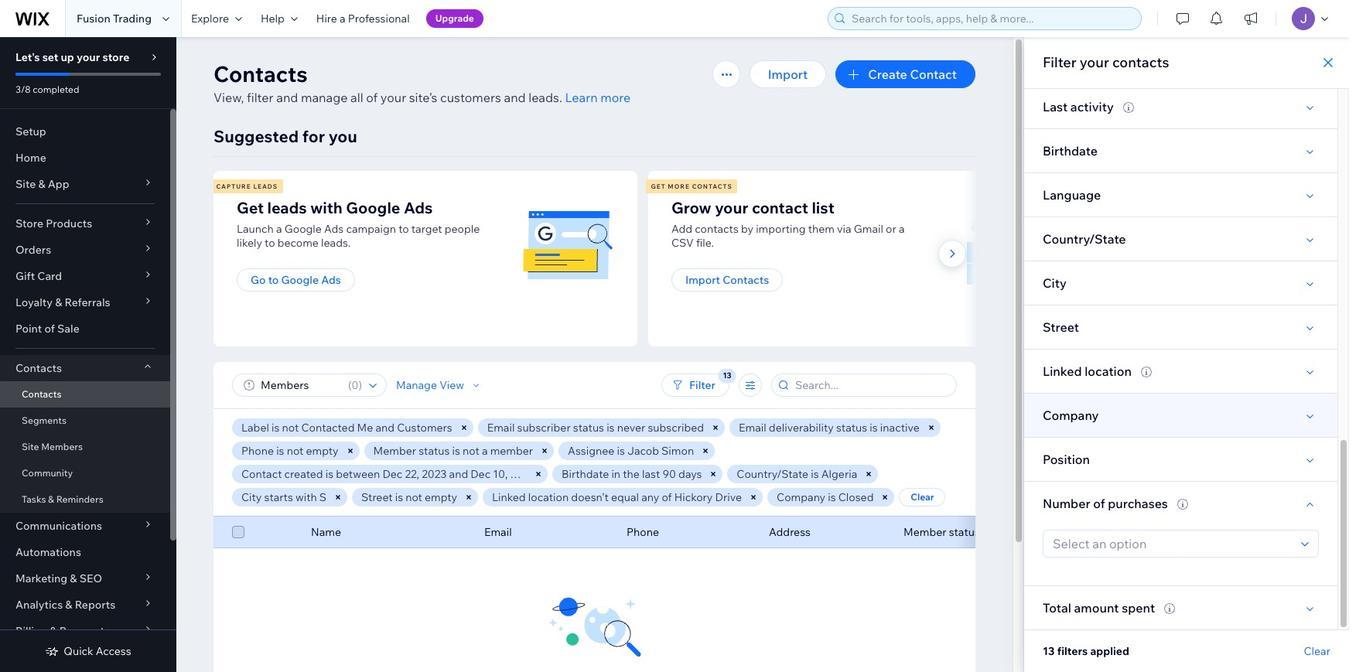 Task type: describe. For each thing, give the bounding box(es) containing it.
a inside get leads with google ads launch a google ads campaign to target people likely to become leads.
[[276, 222, 282, 236]]

communications button
[[0, 513, 170, 540]]

& for tasks
[[48, 494, 54, 505]]

sidebar element
[[0, 37, 176, 673]]

point of sale link
[[0, 316, 170, 342]]

go to google ads
[[251, 273, 341, 287]]

site & app
[[15, 177, 69, 191]]

linked location
[[1043, 364, 1132, 379]]

filter your contacts
[[1043, 53, 1170, 71]]

& for loyalty
[[55, 296, 62, 310]]

view
[[440, 379, 465, 392]]

contacts inside dropdown button
[[15, 361, 62, 375]]

)
[[359, 379, 362, 392]]

company is closed
[[777, 491, 874, 505]]

home
[[15, 151, 46, 165]]

contacts inside grow your contact list add contacts by importing them via gmail or a csv file.
[[695, 222, 739, 236]]

not for street is not empty
[[406, 491, 423, 505]]

street for street is not empty
[[362, 491, 393, 505]]

up
[[61, 50, 74, 64]]

spent
[[1122, 601, 1156, 616]]

street is not empty
[[362, 491, 458, 505]]

never
[[617, 421, 646, 435]]

store products button
[[0, 211, 170, 237]]

add
[[672, 222, 693, 236]]

your up the activity
[[1080, 53, 1110, 71]]

contacts inside button
[[723, 273, 770, 287]]

0 vertical spatial google
[[346, 198, 401, 218]]

any
[[642, 491, 660, 505]]

clear for the leftmost clear button
[[911, 492, 935, 503]]

activity
[[1071, 99, 1114, 115]]

10,
[[493, 468, 508, 481]]

help
[[261, 12, 285, 26]]

campaign
[[346, 222, 396, 236]]

& for billing
[[50, 625, 57, 639]]

likely
[[237, 236, 262, 250]]

quick access button
[[45, 645, 131, 659]]

member for member status
[[904, 526, 947, 540]]

file.
[[697, 236, 714, 250]]

filters
[[1058, 645, 1088, 659]]

0 horizontal spatial clear button
[[900, 488, 946, 507]]

communications
[[15, 519, 102, 533]]

is right label at the left bottom of the page
[[272, 421, 280, 435]]

members
[[41, 441, 83, 453]]

of inside contacts view, filter and manage all of your site's customers and leads. learn more
[[366, 90, 378, 105]]

filter for filter
[[690, 379, 716, 392]]

2 dec from the left
[[471, 468, 491, 481]]

get more contacts
[[651, 183, 733, 190]]

fusion
[[77, 12, 111, 26]]

member status
[[904, 526, 981, 540]]

learn
[[565, 90, 598, 105]]

linked for linked location doesn't equal any of hickory drive
[[492, 491, 526, 505]]

google inside button
[[281, 273, 319, 287]]

3/8 completed
[[15, 84, 79, 95]]

hire
[[316, 12, 337, 26]]

import contacts button
[[672, 269, 783, 292]]

1 vertical spatial google
[[285, 222, 322, 236]]

with for google
[[311, 198, 343, 218]]

import for import contacts
[[686, 273, 721, 287]]

import for import
[[768, 67, 808, 82]]

store products
[[15, 217, 92, 231]]

country/state for country/state is algeria
[[737, 468, 809, 481]]

quick access
[[64, 645, 131, 659]]

1 vertical spatial contact
[[241, 468, 282, 481]]

filter for filter your contacts
[[1043, 53, 1077, 71]]

contacts view, filter and manage all of your site's customers and leads. learn more
[[214, 60, 631, 105]]

last
[[1043, 99, 1068, 115]]

capture leads
[[216, 183, 278, 190]]

help button
[[252, 0, 307, 37]]

create contact
[[869, 67, 957, 82]]

more
[[601, 90, 631, 105]]

products
[[46, 217, 92, 231]]

with for s
[[296, 491, 317, 505]]

applied
[[1091, 645, 1130, 659]]

contact
[[752, 198, 809, 218]]

professional
[[348, 12, 410, 26]]

and right me
[[376, 421, 395, 435]]

1 horizontal spatial clear button
[[1305, 645, 1331, 659]]

go to google ads button
[[237, 269, 355, 292]]

hire a professional
[[316, 12, 410, 26]]

loyalty & referrals
[[15, 296, 110, 310]]

deliverability
[[769, 421, 834, 435]]

is left algeria
[[811, 468, 819, 481]]

jacob
[[628, 444, 659, 458]]

closed
[[839, 491, 874, 505]]

1 horizontal spatial contacts
[[1113, 53, 1170, 71]]

email deliverability status is inactive
[[739, 421, 920, 435]]

let's set up your store
[[15, 50, 130, 64]]

is up starts
[[276, 444, 284, 458]]

birthdate for birthdate in the last 90 days
[[562, 468, 609, 481]]

leads. inside contacts view, filter and manage all of your site's customers and leads. learn more
[[529, 90, 563, 105]]

Search... field
[[791, 375, 952, 396]]

site members link
[[0, 434, 170, 461]]

contacts button
[[0, 355, 170, 382]]

is down contact created is between dec 22, 2023 and dec 10, 2023
[[395, 491, 403, 505]]

contacts link
[[0, 382, 170, 408]]

assignee is jacob simon
[[568, 444, 694, 458]]

country/state is algeria
[[737, 468, 858, 481]]

location for linked location
[[1085, 364, 1132, 379]]

is left "closed"
[[828, 491, 836, 505]]

tasks
[[22, 494, 46, 505]]

of inside sidebar element
[[44, 322, 55, 336]]

reports
[[75, 598, 115, 612]]

language
[[1043, 187, 1102, 203]]

name
[[311, 526, 341, 540]]

member for member status is not a member
[[374, 444, 416, 458]]

0
[[352, 379, 359, 392]]

is down customers
[[452, 444, 460, 458]]

1 vertical spatial ads
[[324, 222, 344, 236]]

is up s
[[326, 468, 334, 481]]

get leads with google ads launch a google ads campaign to target people likely to become leads.
[[237, 198, 480, 250]]

your inside grow your contact list add contacts by importing them via gmail or a csv file.
[[715, 198, 749, 218]]

algeria
[[822, 468, 858, 481]]

Unsaved view field
[[256, 375, 344, 396]]

point of sale
[[15, 322, 80, 336]]

drive
[[716, 491, 742, 505]]

empty for phone is not empty
[[306, 444, 339, 458]]

phone for phone is not empty
[[241, 444, 274, 458]]

label is not contacted me and customers
[[241, 421, 453, 435]]

last
[[642, 468, 660, 481]]

is left never
[[607, 421, 615, 435]]

contacts
[[692, 183, 733, 190]]

to right likely on the left top of the page
[[265, 236, 275, 250]]

contacts up the segments
[[22, 389, 61, 400]]

email subscriber status is never subscribed
[[487, 421, 704, 435]]

company for company
[[1043, 408, 1100, 423]]

created
[[285, 468, 323, 481]]

s
[[320, 491, 327, 505]]

street for street
[[1043, 320, 1080, 335]]

fusion trading
[[77, 12, 152, 26]]

your inside sidebar element
[[77, 50, 100, 64]]

reminders
[[56, 494, 104, 505]]

city for city starts with s
[[241, 491, 262, 505]]

leads
[[253, 183, 278, 190]]

city for city
[[1043, 276, 1067, 291]]

import button
[[750, 60, 827, 88]]

site's
[[409, 90, 438, 105]]

& for marketing
[[70, 572, 77, 586]]



Task type: locate. For each thing, give the bounding box(es) containing it.
more
[[668, 183, 690, 190]]

tasks & reminders
[[22, 494, 104, 505]]

label
[[241, 421, 269, 435]]

0 horizontal spatial 2023
[[422, 468, 447, 481]]

1 dec from the left
[[383, 468, 403, 481]]

empty for street is not empty
[[425, 491, 458, 505]]

filter button
[[662, 374, 730, 397]]

0 vertical spatial with
[[311, 198, 343, 218]]

0 vertical spatial site
[[15, 177, 36, 191]]

trading
[[113, 12, 152, 26]]

ads inside button
[[321, 273, 341, 287]]

get
[[237, 198, 264, 218]]

1 2023 from the left
[[422, 468, 447, 481]]

access
[[96, 645, 131, 659]]

1 horizontal spatial country/state
[[1043, 231, 1127, 247]]

your up by
[[715, 198, 749, 218]]

& right billing
[[50, 625, 57, 639]]

1 horizontal spatial import
[[768, 67, 808, 82]]

clear button
[[900, 488, 946, 507], [1305, 645, 1331, 659]]

leads
[[267, 198, 307, 218]]

google down leads
[[285, 222, 322, 236]]

not left member
[[463, 444, 480, 458]]

2 2023 from the left
[[510, 468, 535, 481]]

& left reports in the left of the page
[[65, 598, 72, 612]]

go
[[251, 273, 266, 287]]

inactive
[[881, 421, 920, 435]]

with left s
[[296, 491, 317, 505]]

leads. left learn
[[529, 90, 563, 105]]

city starts with s
[[241, 491, 327, 505]]

contacts inside contacts view, filter and manage all of your site's customers and leads. learn more
[[214, 60, 308, 87]]

site down the segments
[[22, 441, 39, 453]]

& left 'seo'
[[70, 572, 77, 586]]

0 vertical spatial member
[[374, 444, 416, 458]]

contact right create
[[911, 67, 957, 82]]

company down country/state is algeria at the bottom of page
[[777, 491, 826, 505]]

0 vertical spatial street
[[1043, 320, 1080, 335]]

gmail
[[854, 222, 884, 236]]

0 vertical spatial location
[[1085, 364, 1132, 379]]

1 horizontal spatial leads.
[[529, 90, 563, 105]]

member
[[490, 444, 533, 458]]

1 vertical spatial linked
[[492, 491, 526, 505]]

to inside button
[[268, 273, 279, 287]]

& inside dropdown button
[[70, 572, 77, 586]]

1 vertical spatial site
[[22, 441, 39, 453]]

0 vertical spatial contacts
[[1113, 53, 1170, 71]]

of left sale
[[44, 322, 55, 336]]

1 horizontal spatial street
[[1043, 320, 1080, 335]]

0 vertical spatial birthdate
[[1043, 143, 1098, 159]]

birthdate up the doesn't
[[562, 468, 609, 481]]

1 horizontal spatial phone
[[627, 526, 659, 540]]

position
[[1043, 452, 1091, 468]]

1 horizontal spatial linked
[[1043, 364, 1083, 379]]

1 vertical spatial clear
[[1305, 645, 1331, 659]]

1 horizontal spatial member
[[904, 526, 947, 540]]

segments
[[22, 415, 67, 426]]

dec
[[383, 468, 403, 481], [471, 468, 491, 481]]

0 horizontal spatial filter
[[690, 379, 716, 392]]

& right tasks
[[48, 494, 54, 505]]

1 vertical spatial with
[[296, 491, 317, 505]]

city
[[1043, 276, 1067, 291], [241, 491, 262, 505]]

0 horizontal spatial contacts
[[695, 222, 739, 236]]

country/state down the language
[[1043, 231, 1127, 247]]

create contact button
[[836, 60, 976, 88]]

0 vertical spatial empty
[[306, 444, 339, 458]]

site inside popup button
[[15, 177, 36, 191]]

0 horizontal spatial clear
[[911, 492, 935, 503]]

1 horizontal spatial dec
[[471, 468, 491, 481]]

street up "linked location"
[[1043, 320, 1080, 335]]

amount
[[1075, 601, 1120, 616]]

target
[[412, 222, 442, 236]]

home link
[[0, 145, 170, 171]]

contacts down point of sale
[[15, 361, 62, 375]]

filter up "last"
[[1043, 53, 1077, 71]]

purchases
[[1109, 496, 1169, 512]]

a right hire
[[340, 12, 346, 26]]

of
[[366, 90, 378, 105], [44, 322, 55, 336], [662, 491, 672, 505], [1094, 496, 1106, 512]]

email up member
[[487, 421, 515, 435]]

is
[[272, 421, 280, 435], [607, 421, 615, 435], [870, 421, 878, 435], [276, 444, 284, 458], [452, 444, 460, 458], [617, 444, 625, 458], [326, 468, 334, 481], [811, 468, 819, 481], [395, 491, 403, 505], [828, 491, 836, 505]]

1 horizontal spatial 2023
[[510, 468, 535, 481]]

google up campaign
[[346, 198, 401, 218]]

None checkbox
[[232, 523, 245, 542]]

0 vertical spatial clear
[[911, 492, 935, 503]]

and down member status is not a member
[[449, 468, 468, 481]]

import inside list
[[686, 273, 721, 287]]

of right the all
[[366, 90, 378, 105]]

site down 'home'
[[15, 177, 36, 191]]

1 vertical spatial contacts
[[695, 222, 739, 236]]

location
[[1085, 364, 1132, 379], [529, 491, 569, 505]]

list containing get leads with google ads
[[211, 171, 1079, 347]]

your inside contacts view, filter and manage all of your site's customers and leads. learn more
[[381, 90, 406, 105]]

0 horizontal spatial phone
[[241, 444, 274, 458]]

subscriber
[[517, 421, 571, 435]]

of right any
[[662, 491, 672, 505]]

0 vertical spatial contact
[[911, 67, 957, 82]]

0 horizontal spatial member
[[374, 444, 416, 458]]

manage view button
[[396, 379, 483, 392]]

1 horizontal spatial clear
[[1305, 645, 1331, 659]]

phone down any
[[627, 526, 659, 540]]

1 vertical spatial company
[[777, 491, 826, 505]]

ads left campaign
[[324, 222, 344, 236]]

0 horizontal spatial city
[[241, 491, 262, 505]]

doesn't
[[572, 491, 609, 505]]

location for linked location doesn't equal any of hickory drive
[[529, 491, 569, 505]]

country/state
[[1043, 231, 1127, 247], [737, 468, 809, 481]]

Search for tools, apps, help & more... field
[[848, 8, 1137, 29]]

2023 right 22,
[[422, 468, 447, 481]]

contacts left by
[[695, 222, 739, 236]]

ads up target
[[404, 198, 433, 218]]

email for email deliverability status is inactive
[[739, 421, 767, 435]]

or
[[886, 222, 897, 236]]

& for site
[[38, 177, 45, 191]]

let's
[[15, 50, 40, 64]]

subscribed
[[648, 421, 704, 435]]

via
[[838, 222, 852, 236]]

equal
[[611, 491, 639, 505]]

0 horizontal spatial leads.
[[321, 236, 351, 250]]

number
[[1043, 496, 1091, 512]]

contacts up filter
[[214, 60, 308, 87]]

a left member
[[482, 444, 488, 458]]

phone down label at the left bottom of the page
[[241, 444, 274, 458]]

0 horizontal spatial birthdate
[[562, 468, 609, 481]]

0 horizontal spatial street
[[362, 491, 393, 505]]

0 horizontal spatial location
[[529, 491, 569, 505]]

orders
[[15, 243, 51, 257]]

to left target
[[399, 222, 409, 236]]

leads. inside get leads with google ads launch a google ads campaign to target people likely to become leads.
[[321, 236, 351, 250]]

0 horizontal spatial linked
[[492, 491, 526, 505]]

0 vertical spatial leads.
[[529, 90, 563, 105]]

contacts up the activity
[[1113, 53, 1170, 71]]

1 vertical spatial member
[[904, 526, 947, 540]]

them
[[809, 222, 835, 236]]

seo
[[79, 572, 102, 586]]

community link
[[0, 461, 170, 487]]

1 horizontal spatial contact
[[911, 67, 957, 82]]

contacts
[[214, 60, 308, 87], [723, 273, 770, 287], [15, 361, 62, 375], [22, 389, 61, 400]]

and right filter
[[276, 90, 298, 105]]

1 vertical spatial birthdate
[[562, 468, 609, 481]]

1 vertical spatial filter
[[690, 379, 716, 392]]

0 horizontal spatial contact
[[241, 468, 282, 481]]

completed
[[33, 84, 79, 95]]

birthdate in the last 90 days
[[562, 468, 702, 481]]

1 horizontal spatial birthdate
[[1043, 143, 1098, 159]]

email for email subscriber status is never subscribed
[[487, 421, 515, 435]]

your right up
[[77, 50, 100, 64]]

list
[[211, 171, 1079, 347]]

status
[[573, 421, 605, 435], [837, 421, 868, 435], [419, 444, 450, 458], [949, 526, 981, 540]]

0 vertical spatial company
[[1043, 408, 1100, 423]]

country/state up 'drive'
[[737, 468, 809, 481]]

Select an option field
[[1049, 531, 1297, 557]]

is left inactive
[[870, 421, 878, 435]]

of right number
[[1094, 496, 1106, 512]]

site members
[[22, 441, 83, 453]]

is left the "jacob"
[[617, 444, 625, 458]]

dec left 22,
[[383, 468, 403, 481]]

1 horizontal spatial location
[[1085, 364, 1132, 379]]

1 vertical spatial city
[[241, 491, 262, 505]]

1 vertical spatial phone
[[627, 526, 659, 540]]

empty down contacted
[[306, 444, 339, 458]]

between
[[336, 468, 380, 481]]

google down "become"
[[281, 273, 319, 287]]

13
[[1043, 645, 1055, 659]]

contacts down by
[[723, 273, 770, 287]]

store
[[102, 50, 130, 64]]

total amount spent
[[1043, 601, 1156, 616]]

and right customers
[[504, 90, 526, 105]]

company for company is closed
[[777, 491, 826, 505]]

company up position
[[1043, 408, 1100, 423]]

site & app button
[[0, 171, 170, 197]]

& left app
[[38, 177, 45, 191]]

phone for phone
[[627, 526, 659, 540]]

0 vertical spatial linked
[[1043, 364, 1083, 379]]

gift card button
[[0, 263, 170, 289]]

gift
[[15, 269, 35, 283]]

2 vertical spatial ads
[[321, 273, 341, 287]]

1 vertical spatial country/state
[[737, 468, 809, 481]]

with right leads
[[311, 198, 343, 218]]

marketing
[[15, 572, 67, 586]]

days
[[679, 468, 702, 481]]

not up created
[[287, 444, 304, 458]]

site for site & app
[[15, 177, 36, 191]]

contacts
[[1113, 53, 1170, 71], [695, 222, 739, 236]]

linked for linked location
[[1043, 364, 1083, 379]]

1 vertical spatial clear button
[[1305, 645, 1331, 659]]

1 vertical spatial location
[[529, 491, 569, 505]]

email down 10,
[[485, 526, 512, 540]]

learn more button
[[565, 88, 631, 107]]

0 horizontal spatial country/state
[[737, 468, 809, 481]]

launch
[[237, 222, 274, 236]]

1 horizontal spatial empty
[[425, 491, 458, 505]]

dec left 10,
[[471, 468, 491, 481]]

2 vertical spatial google
[[281, 273, 319, 287]]

not for phone is not empty
[[287, 444, 304, 458]]

1 horizontal spatial company
[[1043, 408, 1100, 423]]

set
[[42, 50, 58, 64]]

not up phone is not empty
[[282, 421, 299, 435]]

1 vertical spatial empty
[[425, 491, 458, 505]]

birthdate up the language
[[1043, 143, 1098, 159]]

filter
[[247, 90, 274, 105]]

0 vertical spatial city
[[1043, 276, 1067, 291]]

0 vertical spatial filter
[[1043, 53, 1077, 71]]

point
[[15, 322, 42, 336]]

suggested for you
[[214, 126, 357, 146]]

import
[[768, 67, 808, 82], [686, 273, 721, 287]]

0 vertical spatial ads
[[404, 198, 433, 218]]

analytics & reports button
[[0, 592, 170, 618]]

manage
[[396, 379, 437, 392]]

0 horizontal spatial dec
[[383, 468, 403, 481]]

2023 right 10,
[[510, 468, 535, 481]]

not for label is not contacted me and customers
[[282, 421, 299, 435]]

0 horizontal spatial import
[[686, 273, 721, 287]]

0 horizontal spatial company
[[777, 491, 826, 505]]

a right or
[[899, 222, 905, 236]]

your
[[77, 50, 100, 64], [1080, 53, 1110, 71], [381, 90, 406, 105], [715, 198, 749, 218]]

street down contact created is between dec 22, 2023 and dec 10, 2023
[[362, 491, 393, 505]]

sale
[[57, 322, 80, 336]]

upgrade button
[[426, 9, 484, 28]]

your left site's on the top left
[[381, 90, 406, 105]]

22,
[[405, 468, 420, 481]]

ads
[[404, 198, 433, 218], [324, 222, 344, 236], [321, 273, 341, 287]]

contact up starts
[[241, 468, 282, 481]]

total
[[1043, 601, 1072, 616]]

empty
[[306, 444, 339, 458], [425, 491, 458, 505]]

a down leads
[[276, 222, 282, 236]]

clear for the right clear button
[[1305, 645, 1331, 659]]

site for site members
[[22, 441, 39, 453]]

become
[[278, 236, 319, 250]]

90
[[663, 468, 676, 481]]

a inside grow your contact list add contacts by importing them via gmail or a csv file.
[[899, 222, 905, 236]]

filter inside button
[[690, 379, 716, 392]]

birthdate for birthdate
[[1043, 143, 1098, 159]]

phone is not empty
[[241, 444, 339, 458]]

email
[[487, 421, 515, 435], [739, 421, 767, 435], [485, 526, 512, 540]]

1 horizontal spatial filter
[[1043, 53, 1077, 71]]

simon
[[662, 444, 694, 458]]

billing
[[15, 625, 47, 639]]

store
[[15, 217, 43, 231]]

leads. right "become"
[[321, 236, 351, 250]]

email left deliverability
[[739, 421, 767, 435]]

empty down member status is not a member
[[425, 491, 458, 505]]

with inside get leads with google ads launch a google ads campaign to target people likely to become leads.
[[311, 198, 343, 218]]

0 vertical spatial phone
[[241, 444, 274, 458]]

& right loyalty
[[55, 296, 62, 310]]

setup link
[[0, 118, 170, 145]]

1 horizontal spatial city
[[1043, 276, 1067, 291]]

upgrade
[[436, 12, 474, 24]]

& for analytics
[[65, 598, 72, 612]]

to right go
[[268, 273, 279, 287]]

not down 22,
[[406, 491, 423, 505]]

contact inside button
[[911, 67, 957, 82]]

filter up subscribed
[[690, 379, 716, 392]]

0 vertical spatial country/state
[[1043, 231, 1127, 247]]

community
[[22, 468, 73, 479]]

0 horizontal spatial empty
[[306, 444, 339, 458]]

ads down get leads with google ads launch a google ads campaign to target people likely to become leads.
[[321, 273, 341, 287]]

1 vertical spatial import
[[686, 273, 721, 287]]

clear inside button
[[911, 492, 935, 503]]

1 vertical spatial leads.
[[321, 236, 351, 250]]

billing & payments
[[15, 625, 110, 639]]

1 vertical spatial street
[[362, 491, 393, 505]]

0 vertical spatial clear button
[[900, 488, 946, 507]]

0 vertical spatial import
[[768, 67, 808, 82]]

country/state for country/state
[[1043, 231, 1127, 247]]



Task type: vqa. For each thing, say whether or not it's contained in the screenshot.
site members Link
yes



